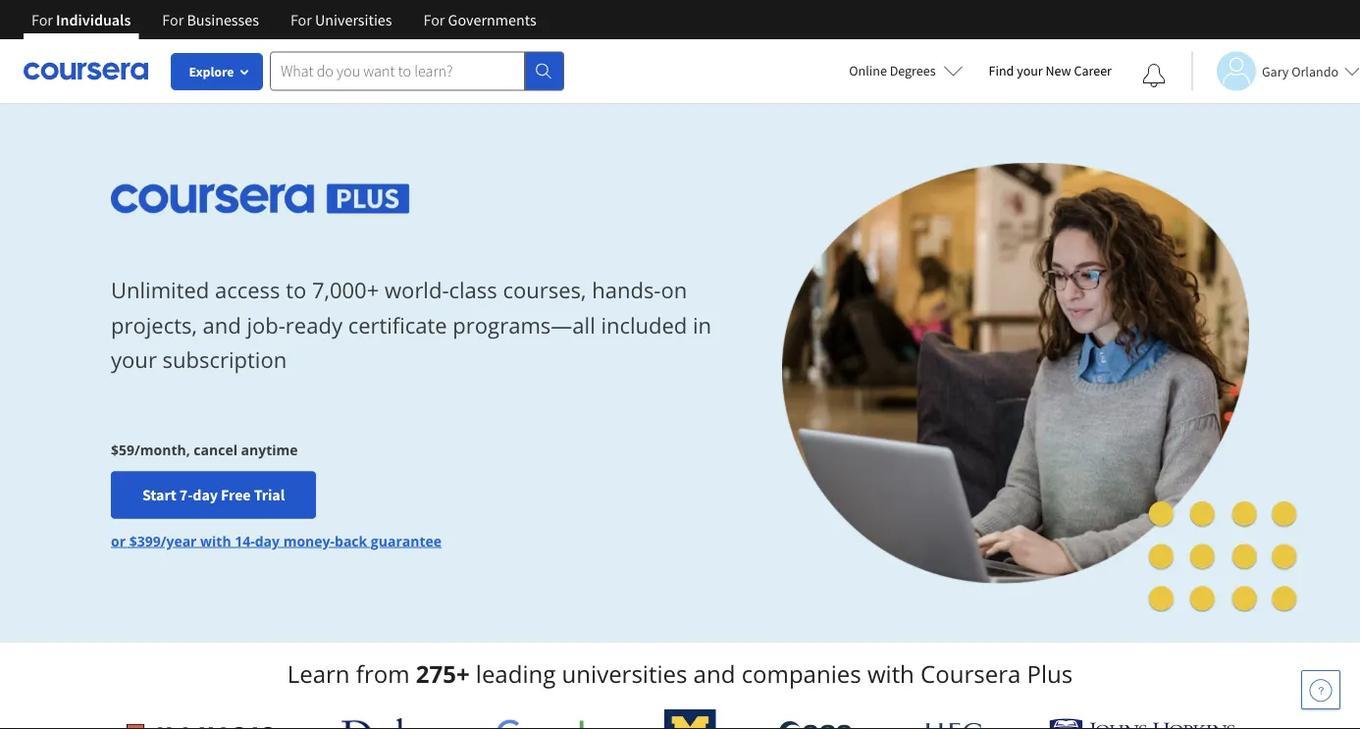 Task type: vqa. For each thing, say whether or not it's contained in the screenshot.
cancel at the bottom left of the page
yes



Task type: locate. For each thing, give the bounding box(es) containing it.
courses,
[[503, 275, 586, 305]]

for governments
[[423, 10, 536, 29]]

free
[[221, 485, 251, 505]]

$399
[[129, 531, 161, 550]]

for left governments at the left of page
[[423, 10, 445, 29]]

for for universities
[[290, 10, 312, 29]]

coursera
[[921, 658, 1021, 690]]

for individuals
[[31, 10, 131, 29]]

2 for from the left
[[162, 10, 184, 29]]

with
[[200, 531, 231, 550], [867, 658, 914, 690]]

university of illinois at urbana-champaign image
[[125, 721, 278, 729]]

explore button
[[172, 54, 262, 89]]

your
[[1017, 62, 1043, 79], [111, 345, 157, 374]]

learn from 275+ leading universities and companies with coursera plus
[[287, 658, 1073, 690]]

0 horizontal spatial with
[[200, 531, 231, 550]]

world-
[[385, 275, 449, 305]]

4 for from the left
[[423, 10, 445, 29]]

0 horizontal spatial day
[[193, 485, 218, 505]]

find
[[989, 62, 1014, 79]]

1 vertical spatial and
[[693, 658, 735, 690]]

coursera image
[[24, 55, 148, 87]]

your inside unlimited access to 7,000+ world-class courses, hands-on projects, and job-ready certificate programs—all included in your subscription
[[111, 345, 157, 374]]

and
[[203, 310, 241, 339], [693, 658, 735, 690]]

for businesses
[[162, 10, 259, 29]]

0 vertical spatial your
[[1017, 62, 1043, 79]]

online degrees button
[[833, 49, 979, 92]]

google image
[[496, 718, 602, 729]]

johns hopkins university image
[[1049, 718, 1235, 729]]

certificate
[[348, 310, 447, 339]]

your down projects, at left top
[[111, 345, 157, 374]]

start 7-day free trial
[[142, 485, 285, 505]]

for left individuals
[[31, 10, 53, 29]]

job-
[[247, 310, 285, 339]]

governments
[[448, 10, 536, 29]]

1 horizontal spatial with
[[867, 658, 914, 690]]

access
[[215, 275, 280, 305]]

plus
[[1027, 658, 1073, 690]]

/month,
[[134, 440, 190, 459]]

programs—all
[[453, 310, 595, 339]]

and up subscription
[[203, 310, 241, 339]]

for universities
[[290, 10, 392, 29]]

universities
[[315, 10, 392, 29]]

money-
[[283, 531, 335, 550]]

None search field
[[270, 52, 564, 91]]

275+
[[416, 658, 470, 690]]

orlando
[[1292, 62, 1339, 80]]

start 7-day free trial button
[[111, 471, 316, 518]]

0 horizontal spatial your
[[111, 345, 157, 374]]

1 vertical spatial with
[[867, 658, 914, 690]]

with left coursera at right
[[867, 658, 914, 690]]

start
[[142, 485, 176, 505]]

1 horizontal spatial and
[[693, 658, 735, 690]]

/year
[[161, 531, 197, 550]]

find your new career
[[989, 62, 1112, 79]]

1 horizontal spatial day
[[255, 531, 280, 550]]

for for governments
[[423, 10, 445, 29]]

back
[[335, 531, 367, 550]]

14-
[[235, 531, 255, 550]]

for for individuals
[[31, 10, 53, 29]]

gary orlando button
[[1191, 52, 1360, 91]]

and up university of michigan image
[[693, 658, 735, 690]]

show notifications image
[[1142, 64, 1166, 87]]

career
[[1074, 62, 1112, 79]]

from
[[356, 658, 410, 690]]

businesses
[[187, 10, 259, 29]]

day
[[193, 485, 218, 505], [255, 531, 280, 550]]

duke university image
[[341, 718, 433, 729]]

1 vertical spatial your
[[111, 345, 157, 374]]

1 for from the left
[[31, 10, 53, 29]]

day left money-
[[255, 531, 280, 550]]

sas image
[[779, 721, 854, 729]]

0 vertical spatial day
[[193, 485, 218, 505]]

with left "14-"
[[200, 531, 231, 550]]

for left universities
[[290, 10, 312, 29]]

day left free
[[193, 485, 218, 505]]

your right 'find' on the top of page
[[1017, 62, 1043, 79]]

3 for from the left
[[290, 10, 312, 29]]

for left businesses
[[162, 10, 184, 29]]

day inside button
[[193, 485, 218, 505]]

leading
[[476, 658, 556, 690]]

for
[[31, 10, 53, 29], [162, 10, 184, 29], [290, 10, 312, 29], [423, 10, 445, 29]]

trial
[[254, 485, 285, 505]]

0 vertical spatial and
[[203, 310, 241, 339]]

0 horizontal spatial and
[[203, 310, 241, 339]]



Task type: describe. For each thing, give the bounding box(es) containing it.
class
[[449, 275, 497, 305]]

hec paris image
[[917, 716, 986, 729]]

unlimited access to 7,000+ world-class courses, hands-on projects, and job-ready certificate programs—all included in your subscription
[[111, 275, 712, 374]]

gary
[[1262, 62, 1289, 80]]

companies
[[742, 658, 861, 690]]

$59
[[111, 440, 134, 459]]

or
[[111, 531, 126, 550]]

0 vertical spatial with
[[200, 531, 231, 550]]

universities
[[562, 658, 687, 690]]

new
[[1046, 62, 1071, 79]]

included
[[601, 310, 687, 339]]

gary orlando
[[1262, 62, 1339, 80]]

individuals
[[56, 10, 131, 29]]

coursera plus image
[[111, 184, 410, 214]]

on
[[661, 275, 687, 305]]

anytime
[[241, 440, 298, 459]]

projects,
[[111, 310, 197, 339]]

subscription
[[162, 345, 287, 374]]

unlimited
[[111, 275, 209, 305]]

or $399 /year with 14-day money-back guarantee
[[111, 531, 442, 550]]

learn
[[287, 658, 350, 690]]

7-
[[179, 485, 193, 505]]

hands-
[[592, 275, 661, 305]]

find your new career link
[[979, 59, 1122, 83]]

for for businesses
[[162, 10, 184, 29]]

1 vertical spatial day
[[255, 531, 280, 550]]

What do you want to learn? text field
[[270, 52, 525, 91]]

degrees
[[890, 62, 936, 79]]

ready
[[285, 310, 342, 339]]

to
[[286, 275, 306, 305]]

cancel
[[194, 440, 237, 459]]

and inside unlimited access to 7,000+ world-class courses, hands-on projects, and job-ready certificate programs—all included in your subscription
[[203, 310, 241, 339]]

explore
[[189, 63, 234, 80]]

banner navigation
[[16, 0, 552, 39]]

1 horizontal spatial your
[[1017, 62, 1043, 79]]

7,000+
[[312, 275, 379, 305]]

online degrees
[[849, 62, 936, 79]]

$59 /month, cancel anytime
[[111, 440, 298, 459]]

help center image
[[1309, 678, 1333, 702]]

in
[[693, 310, 712, 339]]

guarantee
[[371, 531, 442, 550]]

university of michigan image
[[665, 710, 716, 729]]

online
[[849, 62, 887, 79]]



